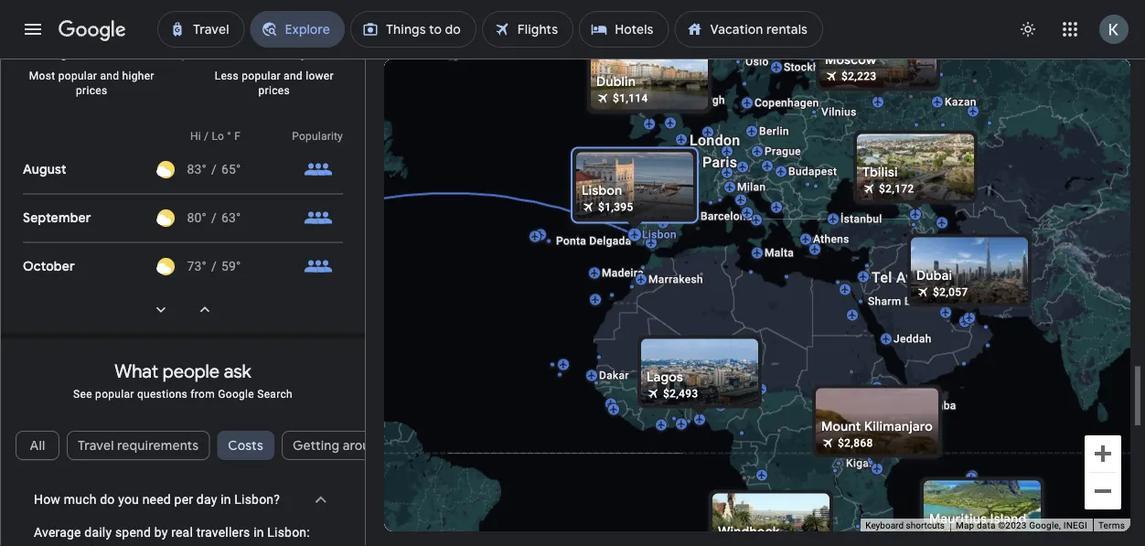 Task type: vqa. For each thing, say whether or not it's contained in the screenshot.
$301
no



Task type: describe. For each thing, give the bounding box(es) containing it.
budapest
[[789, 165, 838, 178]]

©2023
[[999, 520, 1027, 531]]

hi / lo ° f
[[190, 130, 241, 142]]

london
[[690, 132, 741, 149]]

spend
[[115, 525, 151, 541]]

data
[[978, 520, 996, 531]]

kilimanjaro
[[865, 419, 934, 435]]

getting around button
[[282, 423, 397, 467]]

tbilisi
[[863, 164, 899, 181]]

higher
[[122, 69, 154, 82]]

english (united states)
[[80, 516, 216, 533]]

delgada
[[590, 235, 632, 248]]

map
[[956, 520, 975, 531]]

people
[[163, 360, 220, 384]]

jeddah
[[894, 333, 932, 346]]

from
[[191, 388, 215, 400]]

$1,114
[[613, 92, 649, 105]]

prices inside aug – oct, dec most popular and higher prices
[[76, 84, 107, 97]]

dublin
[[597, 74, 636, 90]]

daily
[[84, 525, 112, 541]]

how much do you need per day in lisbon?
[[34, 492, 280, 508]]

usd button
[[246, 510, 321, 539]]

barcelona
[[701, 210, 753, 223]]

/ right hi
[[204, 130, 209, 142]]

marrakesh
[[649, 273, 704, 286]]

i̇stanbul
[[841, 213, 883, 226]]

yafo
[[931, 269, 962, 286]]

keyboard shortcuts
[[866, 520, 945, 531]]

inegi
[[1064, 520, 1088, 531]]

busy image
[[304, 204, 333, 233]]

/ for october
[[211, 259, 217, 274]]

/ for september
[[211, 211, 217, 226]]

$2,919
[[946, 529, 982, 542]]

lower
[[306, 69, 334, 82]]

1395 US dollars text field
[[599, 201, 634, 214]]

vilnius
[[822, 106, 857, 119]]

what
[[115, 360, 158, 384]]

all
[[30, 437, 45, 454]]

do
[[100, 492, 115, 508]]

saint
[[848, 55, 875, 68]]

real
[[171, 525, 193, 541]]

83°
[[187, 162, 207, 177]]

59°
[[221, 259, 241, 274]]

feb – may less popular and lower prices
[[215, 42, 334, 97]]

by
[[154, 525, 168, 541]]

map data ©2023 google, inegi
[[956, 520, 1088, 531]]

popular inside what people ask see popular questions from google search
[[95, 388, 134, 400]]

change appearance image
[[1007, 7, 1051, 51]]

partly cloudy image for october
[[157, 258, 175, 276]]

sheikh
[[919, 295, 953, 308]]

costs button
[[217, 423, 274, 467]]

malta
[[765, 247, 795, 259]]

need
[[142, 492, 171, 508]]

2919 US dollars text field
[[946, 529, 982, 542]]

see
[[73, 388, 92, 400]]

partly cloudy image for september
[[157, 209, 175, 227]]

el-
[[905, 295, 919, 308]]

states)
[[174, 516, 216, 533]]

1 vertical spatial lisbon
[[643, 228, 677, 241]]

madeira
[[602, 267, 644, 280]]

in inside dropdown button
[[221, 492, 231, 508]]

copenhagen
[[755, 97, 820, 109]]

mount kilimanjaro
[[822, 419, 934, 435]]

aug – oct,
[[41, 42, 112, 61]]

travel requirements
[[78, 437, 199, 454]]

sharm
[[869, 295, 902, 308]]

prices inside 'feb – may less popular and lower prices'
[[259, 84, 290, 97]]

tab list containing all
[[1, 423, 397, 486]]

october
[[23, 259, 75, 275]]

getting around
[[293, 437, 386, 454]]

travel requirements button
[[67, 423, 210, 467]]

tehran
[[957, 248, 993, 260]]

(united
[[126, 516, 171, 533]]

map region
[[214, 0, 1146, 546]]

sharm el-sheikh
[[869, 295, 953, 308]]

aviv-
[[897, 269, 931, 286]]

73°
[[187, 259, 207, 274]]

tel
[[872, 269, 893, 286]]

ask
[[224, 360, 251, 384]]

island
[[991, 511, 1027, 528]]

2172 US dollars text field
[[880, 183, 915, 195]]

63°
[[221, 211, 241, 226]]

2057 US dollars text field
[[934, 286, 969, 299]]

tel aviv-yafo
[[872, 269, 962, 286]]

and inside 'feb – may less popular and lower prices'
[[284, 69, 303, 82]]

popular inside aug – oct, dec most popular and higher prices
[[58, 69, 97, 82]]

you
[[118, 492, 139, 508]]



Task type: locate. For each thing, give the bounding box(es) containing it.
busy image for october
[[304, 252, 333, 281]]

3 partly cloudy image from the top
[[157, 258, 175, 276]]

partly cloudy image
[[157, 161, 175, 179], [157, 209, 175, 227], [157, 258, 175, 276]]

stockholm
[[784, 61, 839, 74]]

0 vertical spatial partly cloudy image
[[157, 161, 175, 179]]

terms
[[1099, 520, 1126, 531]]

milan
[[738, 181, 766, 194]]

hi
[[190, 130, 201, 142]]

1 partly cloudy image from the top
[[157, 161, 175, 179]]

83° / 65°
[[187, 162, 241, 177]]

/ left 65°
[[211, 162, 217, 177]]

questions
[[137, 388, 188, 400]]

costs
[[228, 437, 264, 454]]

previous month image
[[183, 288, 227, 332]]

how much do you need per day in lisbon? button
[[19, 476, 347, 524]]

lo
[[212, 130, 224, 142]]

lisbon:
[[268, 525, 310, 541]]

much
[[64, 492, 97, 508]]

1 vertical spatial in
[[254, 525, 264, 541]]

addis
[[891, 400, 921, 412]]

ponta
[[556, 235, 587, 248]]

65°
[[221, 162, 241, 177]]

1 horizontal spatial prices
[[259, 84, 290, 97]]

getting
[[293, 437, 340, 454]]

lisbon?
[[235, 492, 280, 508]]

/ for august
[[211, 162, 217, 177]]

kigali
[[847, 457, 876, 470]]

busy image
[[304, 155, 333, 184], [304, 252, 333, 281]]

windhoek
[[718, 524, 780, 540]]

/ left 59° at the left of the page
[[211, 259, 217, 274]]

keyboard
[[866, 520, 904, 531]]

most
[[29, 69, 55, 82]]

popular down aug – oct,
[[58, 69, 97, 82]]

2868 US dollars text field
[[838, 437, 874, 450]]

english
[[80, 516, 123, 533]]

1 and from the left
[[100, 69, 119, 82]]

2 partly cloudy image from the top
[[157, 209, 175, 227]]

less
[[215, 69, 239, 82]]

in left lisbon:
[[254, 525, 264, 541]]

prices
[[76, 84, 107, 97], [259, 84, 290, 97]]

lagos
[[647, 369, 684, 386]]

1 busy image from the top
[[304, 155, 333, 184]]

average daily spend by real travellers in lisbon:
[[34, 525, 310, 541]]

partly cloudy image left 80° at the top left of page
[[157, 209, 175, 227]]

0 horizontal spatial and
[[100, 69, 119, 82]]

berlin
[[760, 125, 790, 138]]

in
[[221, 492, 231, 508], [254, 525, 264, 541]]

oslo
[[746, 55, 769, 68]]

aug – oct, dec most popular and higher prices
[[29, 42, 154, 97]]

/
[[204, 130, 209, 142], [211, 162, 217, 177], [211, 211, 217, 226], [211, 259, 217, 274]]

dubai
[[917, 268, 953, 284]]

$2,057
[[934, 286, 969, 299]]

2 prices from the left
[[259, 84, 290, 97]]

1114 US dollars text field
[[613, 92, 649, 105]]

0 horizontal spatial in
[[221, 492, 231, 508]]

main menu image
[[22, 18, 44, 40]]

loading results progress bar
[[0, 59, 1146, 62]]

2493 US dollars text field
[[664, 388, 699, 400]]

per
[[174, 492, 193, 508]]

busy image down "popularity"
[[304, 155, 333, 184]]

2 vertical spatial partly cloudy image
[[157, 258, 175, 276]]

2 busy image from the top
[[304, 252, 333, 281]]

$2,868
[[838, 437, 874, 450]]

mount
[[822, 419, 862, 435]]

1 prices from the left
[[76, 84, 107, 97]]

/ right 80° at the top left of page
[[211, 211, 217, 226]]

popular inside 'feb – may less popular and lower prices'
[[242, 69, 281, 82]]

and left higher
[[100, 69, 119, 82]]

tab list
[[1, 423, 397, 486]]

$1,395
[[599, 201, 634, 214]]

next month image
[[139, 288, 183, 332]]

athens
[[814, 233, 850, 246]]

1 horizontal spatial lisbon
[[643, 228, 677, 241]]

day
[[197, 492, 217, 508]]

dakar
[[600, 369, 630, 382]]

edinburgh
[[674, 94, 726, 107]]

0 vertical spatial in
[[221, 492, 231, 508]]

september
[[23, 210, 91, 227]]

73° / 59°
[[187, 259, 241, 274]]

0 horizontal spatial prices
[[76, 84, 107, 97]]

popular down feb – may
[[242, 69, 281, 82]]

partly cloudy image for august
[[157, 161, 175, 179]]

around
[[343, 437, 386, 454]]

in right day
[[221, 492, 231, 508]]

google
[[218, 388, 254, 400]]

usd
[[281, 516, 306, 533]]

english (united states) button
[[45, 510, 231, 539]]

all button
[[16, 423, 59, 467]]

mauritius
[[930, 511, 988, 528]]

and inside aug – oct, dec most popular and higher prices
[[100, 69, 119, 82]]

1 vertical spatial partly cloudy image
[[157, 209, 175, 227]]

dec
[[115, 42, 143, 61]]

requirements
[[117, 437, 199, 454]]

travel
[[78, 437, 114, 454]]

0 vertical spatial lisbon
[[582, 183, 623, 199]]

f
[[234, 130, 241, 142]]

lisbon up marrakesh
[[643, 228, 677, 241]]

prices down aug – oct,
[[76, 84, 107, 97]]

1 vertical spatial busy image
[[304, 252, 333, 281]]

windhoek button
[[706, 486, 837, 546]]

and
[[100, 69, 119, 82], [284, 69, 303, 82]]

shortcuts
[[907, 520, 945, 531]]

partly cloudy image left 73°
[[157, 258, 175, 276]]

mauritius island
[[930, 511, 1027, 528]]

what people ask see popular questions from google search
[[73, 360, 293, 400]]

0 vertical spatial busy image
[[304, 155, 333, 184]]

addis ababa
[[891, 400, 957, 412]]

search
[[257, 388, 293, 400]]

1 horizontal spatial and
[[284, 69, 303, 82]]

and left lower
[[284, 69, 303, 82]]

1 horizontal spatial in
[[254, 525, 264, 541]]

partly cloudy image left 83°
[[157, 161, 175, 179]]

$2,172
[[880, 183, 915, 195]]

lisbon up $1,395 text box
[[582, 183, 623, 199]]

prague
[[765, 145, 802, 158]]

average
[[34, 525, 81, 541]]

august
[[23, 162, 67, 178]]

busy image down busy icon
[[304, 252, 333, 281]]

ababa
[[924, 400, 957, 412]]

2 and from the left
[[284, 69, 303, 82]]

$2,493
[[664, 388, 699, 400]]

moscow
[[826, 52, 877, 68]]

prices down feb – may
[[259, 84, 290, 97]]

°
[[227, 130, 232, 142]]

busy image for august
[[304, 155, 333, 184]]

popular down what
[[95, 388, 134, 400]]

2223 US dollars text field
[[842, 70, 877, 83]]

ponta delgada
[[556, 235, 632, 248]]

kazan
[[945, 96, 977, 108]]

0 horizontal spatial lisbon
[[582, 183, 623, 199]]



